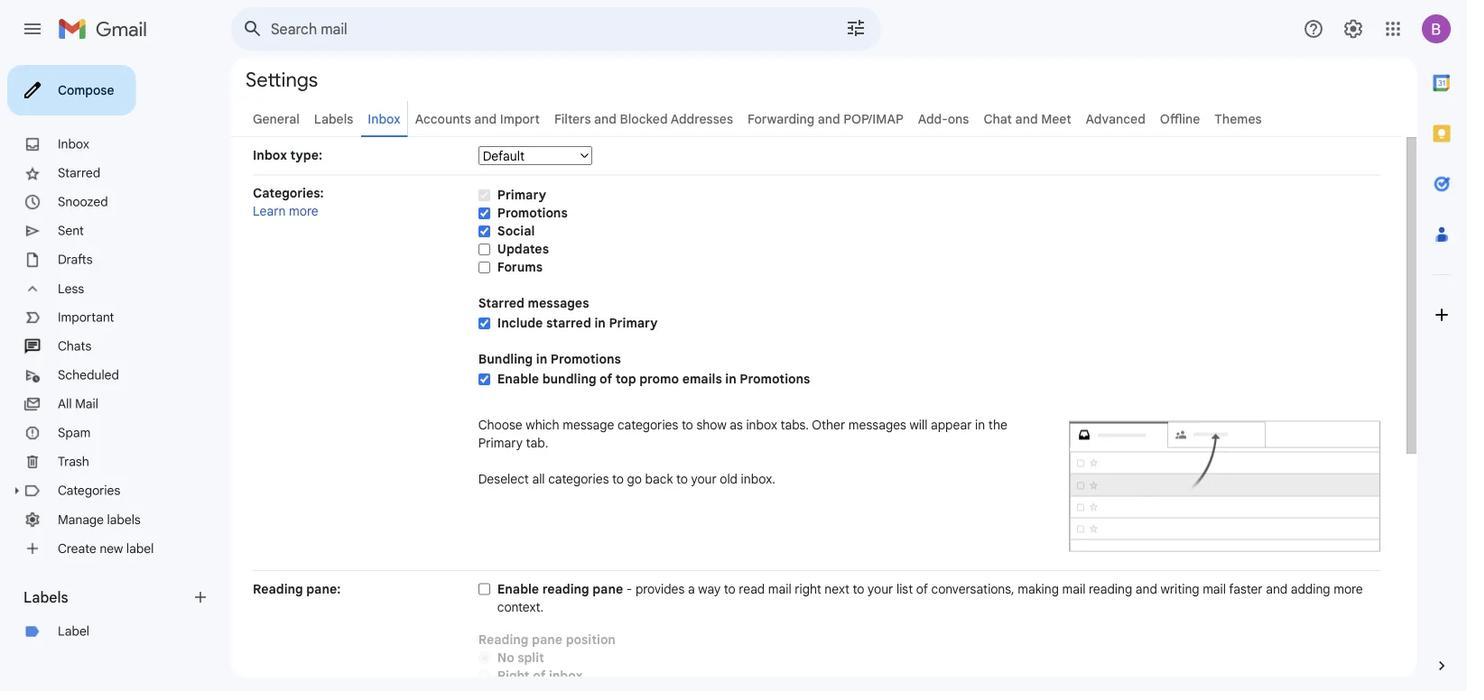 Task type: vqa. For each thing, say whether or not it's contained in the screenshot.
topmost categories
yes



Task type: locate. For each thing, give the bounding box(es) containing it.
1 horizontal spatial pane
[[593, 582, 623, 597]]

Include starred in Primary checkbox
[[478, 317, 490, 330]]

0 horizontal spatial mail
[[768, 582, 792, 597]]

reading left writing
[[1089, 582, 1133, 597]]

pane left -
[[593, 582, 623, 597]]

settings
[[246, 67, 318, 92]]

mail
[[768, 582, 792, 597], [1063, 582, 1086, 597], [1203, 582, 1227, 597]]

more right 'adding'
[[1334, 582, 1364, 597]]

0 horizontal spatial of
[[533, 668, 546, 684]]

1 horizontal spatial your
[[868, 582, 894, 597]]

1 vertical spatial enable
[[497, 582, 539, 597]]

2 enable from the top
[[497, 582, 539, 597]]

and right 'chat'
[[1016, 111, 1038, 127]]

Enable bundling of top promo emails in Promotions checkbox
[[478, 373, 490, 386]]

and right filters at the top
[[594, 111, 617, 127]]

reading
[[253, 582, 303, 597], [478, 632, 529, 648]]

1 vertical spatial pane
[[532, 632, 563, 648]]

emails
[[682, 372, 722, 387]]

2 horizontal spatial of
[[916, 582, 928, 597]]

categories down enable bundling of top promo emails in promotions
[[618, 418, 679, 434]]

filters and blocked addresses
[[555, 111, 733, 127]]

message
[[563, 418, 614, 434]]

primary
[[497, 187, 546, 203], [609, 316, 658, 331], [478, 436, 523, 452]]

reading up context.
[[543, 582, 589, 597]]

1 vertical spatial inbox
[[549, 668, 583, 684]]

more down categories:
[[289, 204, 319, 219]]

inbox left type:
[[253, 147, 287, 163]]

and left pop/imap
[[818, 111, 841, 127]]

right
[[795, 582, 822, 597]]

to right next
[[853, 582, 865, 597]]

in up bundling
[[536, 352, 548, 368]]

2 horizontal spatial inbox
[[368, 111, 401, 127]]

to left show
[[682, 418, 693, 434]]

enable for enable bundling of top promo emails in promotions
[[497, 372, 539, 387]]

sent
[[58, 223, 84, 239]]

updates
[[497, 242, 549, 257]]

back
[[645, 472, 673, 488]]

and left writing
[[1136, 582, 1158, 597]]

primary down choose
[[478, 436, 523, 452]]

mail left faster on the bottom right of page
[[1203, 582, 1227, 597]]

1 horizontal spatial mail
[[1063, 582, 1086, 597]]

compose
[[58, 82, 114, 98]]

reading up the no
[[478, 632, 529, 648]]

create
[[58, 541, 96, 557]]

filters and blocked addresses link
[[555, 111, 733, 127]]

deselect all categories to go back to your old inbox.
[[478, 472, 776, 488]]

0 horizontal spatial inbox
[[58, 136, 89, 152]]

0 vertical spatial primary
[[497, 187, 546, 203]]

general link
[[253, 111, 300, 127]]

0 vertical spatial categories
[[618, 418, 679, 434]]

0 vertical spatial messages
[[528, 296, 589, 312]]

categories
[[618, 418, 679, 434], [548, 472, 609, 488]]

enable bundling of top promo emails in promotions
[[497, 372, 810, 387]]

1 horizontal spatial reading
[[478, 632, 529, 648]]

0 horizontal spatial more
[[289, 204, 319, 219]]

mail right making
[[1063, 582, 1086, 597]]

None search field
[[231, 7, 881, 51]]

reading pane:
[[253, 582, 341, 597]]

bundling
[[478, 352, 533, 368]]

primary up social
[[497, 187, 546, 203]]

enable
[[497, 372, 539, 387], [497, 582, 539, 597]]

-
[[627, 582, 632, 597]]

inbox link right labels link
[[368, 111, 401, 127]]

messages
[[528, 296, 589, 312], [849, 418, 907, 434]]

starred inside labels navigation
[[58, 165, 100, 181]]

mail right read
[[768, 582, 792, 597]]

inbox
[[746, 418, 778, 434], [549, 668, 583, 684]]

more inside categories: learn more
[[289, 204, 319, 219]]

0 horizontal spatial reading
[[543, 582, 589, 597]]

starred up include starred in primary option
[[478, 296, 525, 312]]

all
[[532, 472, 545, 488]]

1 vertical spatial starred
[[478, 296, 525, 312]]

No split radio
[[478, 651, 490, 665]]

inbox type:
[[253, 147, 322, 163]]

reading left pane:
[[253, 582, 303, 597]]

read
[[739, 582, 765, 597]]

1 vertical spatial your
[[868, 582, 894, 597]]

labels for labels link
[[314, 111, 353, 127]]

1 vertical spatial promotions
[[551, 352, 621, 368]]

to inside choose which message categories to show as inbox tabs. other messages will appear in the primary tab.
[[682, 418, 693, 434]]

chat and meet link
[[984, 111, 1072, 127]]

inbox right as
[[746, 418, 778, 434]]

chat and meet
[[984, 111, 1072, 127]]

of left top
[[600, 372, 612, 387]]

1 reading from the left
[[543, 582, 589, 597]]

your left list
[[868, 582, 894, 597]]

1 vertical spatial categories
[[548, 472, 609, 488]]

labels up type:
[[314, 111, 353, 127]]

messages left will
[[849, 418, 907, 434]]

enable reading pane
[[497, 582, 623, 597]]

1 horizontal spatial of
[[600, 372, 612, 387]]

1 vertical spatial of
[[916, 582, 928, 597]]

inbox up starred link at the top left
[[58, 136, 89, 152]]

- provides a way to read mail right next to your list of conversations, making mail reading and writing mail faster and adding more context.
[[497, 582, 1364, 616]]

of inside - provides a way to read mail right next to your list of conversations, making mail reading and writing mail faster and adding more context.
[[916, 582, 928, 597]]

starred
[[546, 316, 591, 331]]

your left old
[[691, 472, 717, 488]]

pane up split
[[532, 632, 563, 648]]

advanced link
[[1086, 111, 1146, 127]]

1 vertical spatial messages
[[849, 418, 907, 434]]

0 vertical spatial inbox
[[746, 418, 778, 434]]

old
[[720, 472, 738, 488]]

starred up snoozed link
[[58, 165, 100, 181]]

of down split
[[533, 668, 546, 684]]

less button
[[0, 275, 217, 303]]

1 vertical spatial more
[[1334, 582, 1364, 597]]

1 mail from the left
[[768, 582, 792, 597]]

and right faster on the bottom right of page
[[1266, 582, 1288, 597]]

1 horizontal spatial messages
[[849, 418, 907, 434]]

0 horizontal spatial reading
[[253, 582, 303, 597]]

None checkbox
[[478, 583, 490, 596]]

manage labels link
[[58, 512, 141, 528]]

add-
[[918, 111, 948, 127]]

1 vertical spatial reading
[[478, 632, 529, 648]]

0 vertical spatial reading
[[253, 582, 303, 597]]

Search mail text field
[[271, 20, 795, 38]]

labels
[[107, 512, 141, 528]]

labels
[[314, 111, 353, 127], [23, 589, 68, 607]]

0 vertical spatial promotions
[[497, 205, 568, 221]]

0 vertical spatial labels
[[314, 111, 353, 127]]

messages inside choose which message categories to show as inbox tabs. other messages will appear in the primary tab.
[[849, 418, 907, 434]]

pop/imap
[[844, 111, 904, 127]]

in right emails
[[726, 372, 737, 387]]

accounts
[[415, 111, 471, 127]]

1 enable from the top
[[497, 372, 539, 387]]

go
[[627, 472, 642, 488]]

filters
[[555, 111, 591, 127]]

starred for starred messages
[[478, 296, 525, 312]]

will
[[910, 418, 928, 434]]

2 horizontal spatial mail
[[1203, 582, 1227, 597]]

0 vertical spatial starred
[[58, 165, 100, 181]]

and left import
[[474, 111, 497, 127]]

label
[[126, 541, 154, 557]]

a
[[688, 582, 695, 597]]

inbox link up starred link at the top left
[[58, 136, 89, 152]]

labels link
[[314, 111, 353, 127]]

1 horizontal spatial inbox link
[[368, 111, 401, 127]]

0 horizontal spatial labels
[[23, 589, 68, 607]]

0 vertical spatial enable
[[497, 372, 539, 387]]

enable for enable reading pane
[[497, 582, 539, 597]]

reading
[[543, 582, 589, 597], [1089, 582, 1133, 597]]

and for accounts
[[474, 111, 497, 127]]

1 vertical spatial labels
[[23, 589, 68, 607]]

0 horizontal spatial inbox
[[549, 668, 583, 684]]

forums
[[497, 260, 543, 275]]

drafts
[[58, 252, 93, 268]]

inbox right labels link
[[368, 111, 401, 127]]

1 horizontal spatial reading
[[1089, 582, 1133, 597]]

1 horizontal spatial inbox
[[746, 418, 778, 434]]

primary inside choose which message categories to show as inbox tabs. other messages will appear in the primary tab.
[[478, 436, 523, 452]]

3 mail from the left
[[1203, 582, 1227, 597]]

1 horizontal spatial more
[[1334, 582, 1364, 597]]

labels up label
[[23, 589, 68, 607]]

show
[[697, 418, 727, 434]]

and for forwarding
[[818, 111, 841, 127]]

include starred in primary
[[497, 316, 658, 331]]

labels heading
[[23, 589, 191, 607]]

bundling
[[543, 372, 597, 387]]

ons
[[948, 111, 969, 127]]

search mail image
[[237, 13, 269, 45]]

2 vertical spatial promotions
[[740, 372, 810, 387]]

in left the
[[975, 418, 986, 434]]

of
[[600, 372, 612, 387], [916, 582, 928, 597], [533, 668, 546, 684]]

2 vertical spatial primary
[[478, 436, 523, 452]]

conversations,
[[932, 582, 1015, 597]]

labels inside navigation
[[23, 589, 68, 607]]

bundling in promotions
[[478, 352, 621, 368]]

categories right all
[[548, 472, 609, 488]]

learn more link
[[253, 204, 319, 219]]

blocked
[[620, 111, 668, 127]]

next
[[825, 582, 850, 597]]

messages up starred
[[528, 296, 589, 312]]

inbox inside labels navigation
[[58, 136, 89, 152]]

2 reading from the left
[[1089, 582, 1133, 597]]

of right list
[[916, 582, 928, 597]]

promotions up tabs.
[[740, 372, 810, 387]]

0 vertical spatial more
[[289, 204, 319, 219]]

themes link
[[1215, 111, 1262, 127]]

create new label link
[[58, 541, 154, 557]]

main menu image
[[22, 18, 43, 40]]

mail
[[75, 396, 98, 412]]

pane
[[593, 582, 623, 597], [532, 632, 563, 648]]

0 horizontal spatial starred
[[58, 165, 100, 181]]

1 vertical spatial primary
[[609, 316, 658, 331]]

promotions up bundling
[[551, 352, 621, 368]]

chats link
[[58, 339, 92, 354]]

inbox down reading pane position
[[549, 668, 583, 684]]

reading pane position
[[478, 632, 616, 648]]

promotions
[[497, 205, 568, 221], [551, 352, 621, 368], [740, 372, 810, 387]]

accounts and import link
[[415, 111, 540, 127]]

enable down bundling
[[497, 372, 539, 387]]

promotions up social
[[497, 205, 568, 221]]

as
[[730, 418, 743, 434]]

enable up context.
[[497, 582, 539, 597]]

0 vertical spatial inbox link
[[368, 111, 401, 127]]

tab list
[[1417, 58, 1468, 627]]

in inside choose which message categories to show as inbox tabs. other messages will appear in the primary tab.
[[975, 418, 986, 434]]

0 horizontal spatial your
[[691, 472, 717, 488]]

1 vertical spatial inbox link
[[58, 136, 89, 152]]

in right starred
[[595, 316, 606, 331]]

social
[[497, 224, 535, 239]]

1 horizontal spatial labels
[[314, 111, 353, 127]]

1 horizontal spatial categories
[[618, 418, 679, 434]]

labels navigation
[[0, 58, 231, 692]]

primary up top
[[609, 316, 658, 331]]

reading inside - provides a way to read mail right next to your list of conversations, making mail reading and writing mail faster and adding more context.
[[1089, 582, 1133, 597]]

1 horizontal spatial starred
[[478, 296, 525, 312]]

choose
[[478, 418, 523, 434]]

to right back
[[676, 472, 688, 488]]

offline
[[1160, 111, 1201, 127]]

starred
[[58, 165, 100, 181], [478, 296, 525, 312]]



Task type: describe. For each thing, give the bounding box(es) containing it.
making
[[1018, 582, 1059, 597]]

gmail image
[[58, 11, 156, 47]]

all
[[58, 396, 72, 412]]

chats
[[58, 339, 92, 354]]

right of inbox
[[497, 668, 583, 684]]

trash
[[58, 454, 89, 470]]

scheduled link
[[58, 368, 119, 383]]

spam
[[58, 425, 91, 441]]

list
[[897, 582, 913, 597]]

Primary checkbox
[[478, 189, 490, 202]]

other
[[812, 418, 846, 434]]

promo
[[640, 372, 679, 387]]

less
[[58, 281, 84, 297]]

tabs.
[[781, 418, 809, 434]]

spam link
[[58, 425, 91, 441]]

0 vertical spatial of
[[600, 372, 612, 387]]

choose which message categories to show as inbox tabs. other messages will appear in the primary tab.
[[478, 418, 1008, 452]]

position
[[566, 632, 616, 648]]

type:
[[290, 147, 322, 163]]

starred for starred link at the top left
[[58, 165, 100, 181]]

top
[[616, 372, 636, 387]]

Right of inbox radio
[[478, 670, 490, 683]]

drafts link
[[58, 252, 93, 268]]

categories:
[[253, 186, 324, 201]]

Forums checkbox
[[478, 261, 490, 274]]

the
[[989, 418, 1008, 434]]

advanced
[[1086, 111, 1146, 127]]

0 horizontal spatial categories
[[548, 472, 609, 488]]

no
[[497, 650, 515, 666]]

themes
[[1215, 111, 1262, 127]]

manage
[[58, 512, 104, 528]]

categories: learn more
[[253, 186, 324, 219]]

add-ons
[[918, 111, 969, 127]]

forwarding and pop/imap
[[748, 111, 904, 127]]

tab.
[[526, 436, 548, 452]]

general
[[253, 111, 300, 127]]

0 horizontal spatial pane
[[532, 632, 563, 648]]

Social checkbox
[[478, 225, 490, 238]]

sent link
[[58, 223, 84, 239]]

offline link
[[1160, 111, 1201, 127]]

label
[[58, 624, 89, 640]]

categories
[[58, 483, 120, 499]]

writing
[[1161, 582, 1200, 597]]

appear
[[931, 418, 972, 434]]

support image
[[1303, 18, 1325, 40]]

and for chat
[[1016, 111, 1038, 127]]

snoozed link
[[58, 194, 108, 210]]

split
[[518, 650, 545, 666]]

inbox inside choose which message categories to show as inbox tabs. other messages will appear in the primary tab.
[[746, 418, 778, 434]]

to right the 'way'
[[724, 582, 736, 597]]

manage labels
[[58, 512, 141, 528]]

and for filters
[[594, 111, 617, 127]]

import
[[500, 111, 540, 127]]

add-ons link
[[918, 111, 969, 127]]

categories inside choose which message categories to show as inbox tabs. other messages will appear in the primary tab.
[[618, 418, 679, 434]]

labels for "labels" 'heading' on the left bottom of the page
[[23, 589, 68, 607]]

no split
[[497, 650, 545, 666]]

inbox.
[[741, 472, 776, 488]]

addresses
[[671, 111, 733, 127]]

pane:
[[306, 582, 341, 597]]

faster
[[1229, 582, 1263, 597]]

include
[[497, 316, 543, 331]]

reading for reading pane position
[[478, 632, 529, 648]]

0 vertical spatial pane
[[593, 582, 623, 597]]

your inside - provides a way to read mail right next to your list of conversations, making mail reading and writing mail faster and adding more context.
[[868, 582, 894, 597]]

create new label
[[58, 541, 154, 557]]

0 horizontal spatial inbox link
[[58, 136, 89, 152]]

forwarding and pop/imap link
[[748, 111, 904, 127]]

categories link
[[58, 483, 120, 499]]

starred link
[[58, 165, 100, 181]]

important
[[58, 310, 114, 326]]

compose button
[[7, 65, 136, 116]]

snoozed
[[58, 194, 108, 210]]

all mail
[[58, 396, 98, 412]]

forwarding
[[748, 111, 815, 127]]

deselect
[[478, 472, 529, 488]]

scheduled
[[58, 368, 119, 383]]

0 horizontal spatial messages
[[528, 296, 589, 312]]

settings image
[[1343, 18, 1365, 40]]

new
[[100, 541, 123, 557]]

2 vertical spatial of
[[533, 668, 546, 684]]

more inside - provides a way to read mail right next to your list of conversations, making mail reading and writing mail faster and adding more context.
[[1334, 582, 1364, 597]]

advanced search options image
[[838, 10, 874, 46]]

right
[[497, 668, 530, 684]]

Promotions checkbox
[[478, 207, 490, 220]]

2 mail from the left
[[1063, 582, 1086, 597]]

label link
[[58, 624, 89, 640]]

all mail link
[[58, 396, 98, 412]]

1 horizontal spatial inbox
[[253, 147, 287, 163]]

Updates checkbox
[[478, 243, 490, 256]]

provides
[[636, 582, 685, 597]]

context.
[[497, 600, 544, 616]]

to left go
[[612, 472, 624, 488]]

reading for reading pane:
[[253, 582, 303, 597]]

0 vertical spatial your
[[691, 472, 717, 488]]

chat
[[984, 111, 1012, 127]]

accounts and import
[[415, 111, 540, 127]]

trash link
[[58, 454, 89, 470]]



